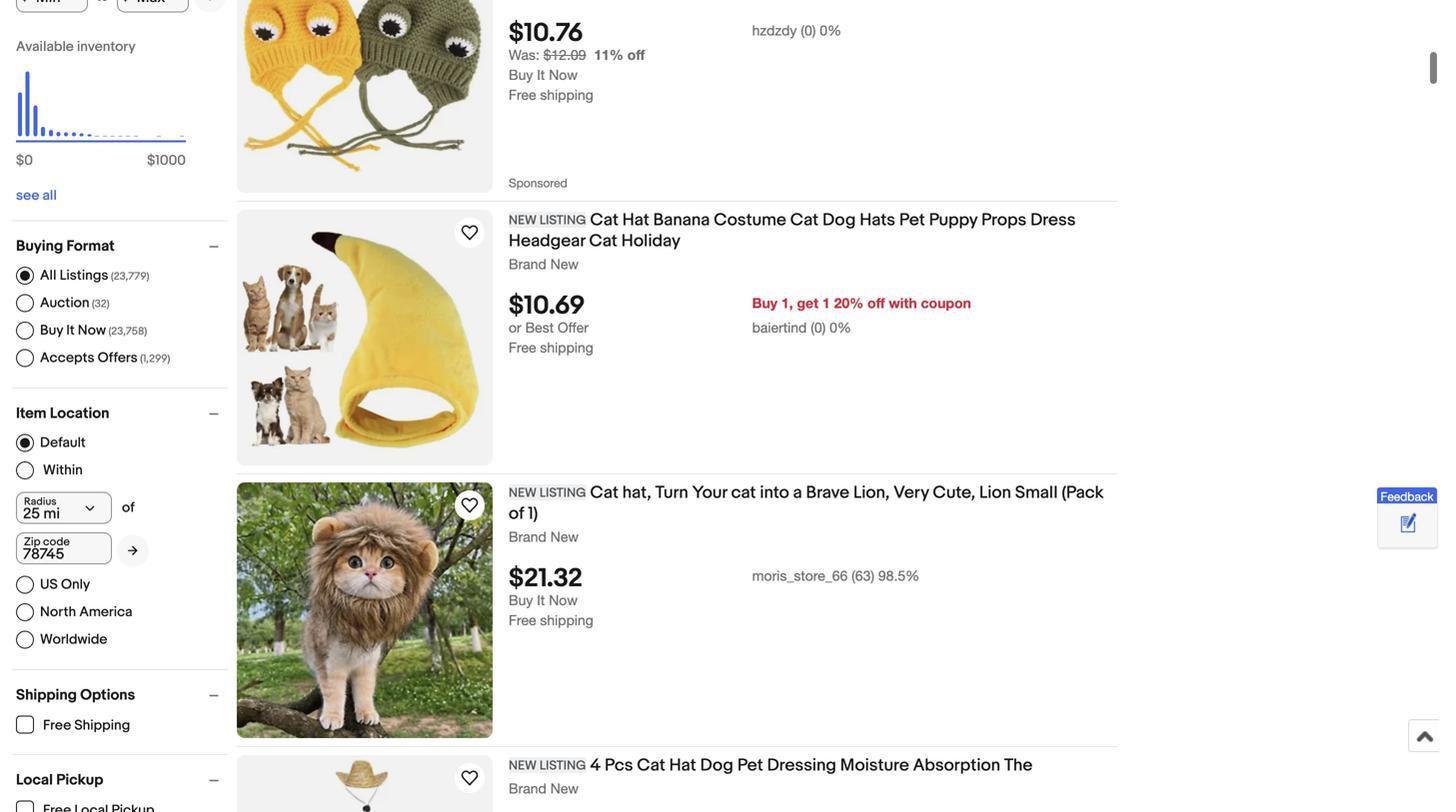 Task type: vqa. For each thing, say whether or not it's contained in the screenshot.
X
no



Task type: describe. For each thing, give the bounding box(es) containing it.
lion,
[[853, 480, 890, 501]]

us only link
[[16, 573, 90, 591]]

free down shipping options
[[43, 715, 71, 732]]

buy inside buy 1, get 1 20% off with coupon or best offer
[[752, 292, 778, 308]]

coupon
[[921, 292, 971, 308]]

brand new for $10.69
[[509, 253, 579, 269]]

pet for hats
[[899, 207, 925, 228]]

hats
[[860, 207, 895, 228]]

off inside hzdzdy (0) 0% was: $12.09 11% off buy it now free shipping
[[627, 44, 645, 60]]

accepts offers (1,299)
[[40, 347, 170, 364]]

sponsored
[[509, 173, 567, 187]]

costume
[[714, 207, 786, 228]]

cat hat banana costume cat dog hats pet puppy props dress headgear cat holiday image
[[237, 207, 493, 463]]

format
[[66, 234, 115, 252]]

available inventory
[[16, 35, 136, 52]]

cute,
[[933, 480, 975, 501]]

$10.76
[[509, 15, 583, 46]]

buy down auction at left
[[40, 319, 63, 336]]

now inside hzdzdy (0) 0% was: $12.09 11% off buy it now free shipping
[[549, 64, 578, 80]]

moris_store_66 (63) 98.5% buy it now free shipping
[[509, 565, 920, 626]]

(1,299)
[[140, 350, 170, 363]]

dog inside cat hat banana costume cat dog hats pet puppy props dress headgear cat holiday
[[822, 207, 856, 228]]

headgear
[[509, 228, 585, 249]]

hzdzdy
[[752, 19, 797, 36]]

absorption
[[913, 752, 1000, 773]]

auction (32)
[[40, 292, 110, 309]]

see
[[16, 184, 39, 201]]

accepts
[[40, 347, 94, 364]]

free inside moris_store_66 (63) 98.5% buy it now free shipping
[[509, 609, 536, 626]]

hat,
[[622, 480, 651, 501]]

brand new for $21.32
[[509, 526, 579, 542]]

new inside cat hat banana costume cat dog hats pet puppy props dress headgear cat holiday heading
[[509, 210, 537, 225]]

1,
[[781, 292, 793, 308]]

only
[[61, 573, 90, 590]]

brand inside new listing 4 pcs cat hat dog pet dressing moisture absorption the brand new
[[509, 777, 546, 794]]

98.5%
[[878, 565, 920, 581]]

pickup
[[56, 768, 103, 786]]

banana
[[653, 207, 710, 228]]

pcs
[[605, 752, 633, 773]]

0% for $10.69
[[830, 316, 851, 333]]

it inside moris_store_66 (63) 98.5% buy it now free shipping
[[537, 589, 545, 606]]

all listings (23,779)
[[40, 264, 149, 281]]

us
[[40, 573, 58, 590]]

of inside cat hat, turn your cat into a brave lion, very cute, lion small (pack of 1)
[[509, 501, 524, 522]]

now inside moris_store_66 (63) 98.5% buy it now free shipping
[[549, 589, 578, 606]]

cat hat banana costume cat dog hats pet puppy props dress headgear cat holiday
[[509, 207, 1076, 249]]

new inside cat hat, turn your cat into a brave lion, very cute, lion small (pack of 1) heading
[[509, 483, 537, 498]]

your
[[692, 480, 727, 501]]

turn
[[655, 480, 688, 501]]

very
[[893, 480, 929, 501]]

 (1,299) Items text field
[[138, 350, 170, 363]]

us only
[[40, 573, 90, 590]]

cat inside cat hat, turn your cat into a brave lion, very cute, lion small (pack of 1)
[[590, 480, 618, 501]]

cat hat, turn your cat into a brave lion, very cute, lion small (pack of 1) heading
[[509, 480, 1104, 522]]

buy it now (23,758)
[[40, 319, 147, 336]]

offers
[[98, 347, 138, 364]]

was:
[[509, 44, 539, 60]]

buying format
[[16, 234, 115, 252]]

see all button
[[16, 184, 57, 201]]

pet for dog
[[737, 752, 763, 773]]

4 pcs cat hat dog pet dressing moisture absorption the image
[[237, 752, 493, 812]]

lion
[[979, 480, 1011, 501]]

$21.32
[[509, 561, 583, 592]]

0% for $10.76
[[820, 19, 841, 36]]

 (32) Items text field
[[89, 295, 110, 308]]

north
[[40, 601, 76, 618]]

20%
[[834, 292, 864, 308]]

auction
[[40, 292, 89, 309]]

listings
[[60, 264, 108, 281]]

(32)
[[92, 295, 110, 308]]

all
[[40, 264, 56, 281]]

local pickup
[[16, 768, 103, 786]]

free shipping link
[[16, 713, 131, 732]]

moris_store_66
[[752, 565, 848, 581]]

default link
[[16, 431, 86, 449]]

see all
[[16, 184, 57, 201]]

default
[[40, 431, 86, 448]]

puppy
[[929, 207, 977, 228]]

hzdzdy (0) 0% was: $12.09 11% off buy it now free shipping
[[509, 19, 841, 100]]

options
[[80, 684, 135, 702]]

0 horizontal spatial of
[[122, 497, 135, 514]]

buy inside moris_store_66 (63) 98.5% buy it now free shipping
[[509, 589, 533, 606]]

$ for 0
[[16, 149, 24, 166]]

11%
[[594, 44, 623, 60]]

america
[[79, 601, 132, 618]]

(0) for $10.69
[[811, 316, 826, 333]]

free inside hzdzdy (0) 0% was: $12.09 11% off buy it now free shipping
[[509, 84, 536, 100]]

all
[[43, 184, 57, 201]]

brand for $10.69
[[509, 253, 546, 269]]



Task type: locate. For each thing, give the bounding box(es) containing it.
$ 0
[[16, 149, 33, 166]]

1 horizontal spatial $
[[147, 149, 155, 166]]

cat
[[731, 480, 756, 501]]

free down was: in the top of the page
[[509, 84, 536, 100]]

1 vertical spatial brand new
[[509, 526, 579, 542]]

1 vertical spatial it
[[66, 319, 75, 336]]

pet
[[899, 207, 925, 228], [737, 752, 763, 773]]

1 horizontal spatial hat
[[669, 752, 696, 773]]

0 vertical spatial shipping
[[540, 84, 593, 100]]

shipping down $12.09
[[540, 84, 593, 100]]

listing left hat, at the bottom of the page
[[540, 483, 586, 498]]

1 horizontal spatial pet
[[899, 207, 925, 228]]

0%
[[820, 19, 841, 36], [830, 316, 851, 333]]

(0) down 1
[[811, 316, 826, 333]]

0 vertical spatial 0%
[[820, 19, 841, 36]]

watch 4 pcs cat hat dog pet dressing moisture absorption the image
[[458, 763, 482, 787]]

new listing for $21.32
[[509, 483, 586, 498]]

2 vertical spatial brand
[[509, 777, 546, 794]]

1000
[[155, 149, 186, 166]]

get
[[797, 292, 818, 308]]

$ 1000
[[147, 149, 186, 166]]

it inside hzdzdy (0) 0% was: $12.09 11% off buy it now free shipping
[[537, 64, 545, 80]]

available
[[16, 35, 74, 52]]

shipping down offer
[[540, 336, 593, 353]]

buy down was: in the top of the page
[[509, 64, 533, 80]]

shipping up "free shipping" link on the bottom left of page
[[16, 684, 77, 702]]

$12.09
[[543, 44, 586, 60]]

new listing up headgear
[[509, 210, 586, 225]]

brand right watch 4 pcs cat hat dog pet dressing moisture absorption the image
[[509, 777, 546, 794]]

item location
[[16, 402, 109, 420]]

dog
[[822, 207, 856, 228], [700, 752, 733, 773]]

0 vertical spatial hat
[[622, 207, 649, 228]]

brand for $21.32
[[509, 526, 546, 542]]

hat inside cat hat banana costume cat dog hats pet puppy props dress headgear cat holiday
[[622, 207, 649, 228]]

 (23,779) Items text field
[[108, 267, 149, 280]]

buying
[[16, 234, 63, 252]]

new listing 4 pcs cat hat dog pet dressing moisture absorption the brand new
[[509, 752, 1033, 794]]

0 vertical spatial it
[[537, 64, 545, 80]]

cat
[[590, 207, 618, 228], [790, 207, 819, 228], [589, 228, 617, 249], [590, 480, 618, 501], [637, 752, 665, 773]]

pet inside new listing 4 pcs cat hat dog pet dressing moisture absorption the brand new
[[737, 752, 763, 773]]

1 $ from the left
[[16, 149, 24, 166]]

0 vertical spatial now
[[549, 64, 578, 80]]

watch cat hat banana costume cat dog hats pet puppy props dress headgear cat holiday image
[[458, 218, 482, 242]]

Maximum Value in $ text field
[[117, 0, 189, 9]]

hat inside new listing 4 pcs cat hat dog pet dressing moisture absorption the brand new
[[669, 752, 696, 773]]

off inside buy 1, get 1 20% off with coupon or best offer
[[867, 292, 885, 308]]

2 vertical spatial shipping
[[540, 609, 593, 626]]

$ up 'see'
[[16, 149, 24, 166]]

1 vertical spatial 0%
[[830, 316, 851, 333]]

1 vertical spatial pet
[[737, 752, 763, 773]]

1 vertical spatial shipping
[[540, 336, 593, 353]]

of left 1)
[[509, 501, 524, 522]]

0 vertical spatial brand
[[509, 253, 546, 269]]

1 horizontal spatial off
[[867, 292, 885, 308]]

dog left dressing
[[700, 752, 733, 773]]

None text field
[[16, 530, 112, 562]]

$ for 1000
[[147, 149, 155, 166]]

0 horizontal spatial $
[[16, 149, 24, 166]]

0% inside hzdzdy (0) 0% was: $12.09 11% off buy it now free shipping
[[820, 19, 841, 36]]

(23,779)
[[111, 267, 149, 280]]

inventory
[[77, 35, 136, 52]]

listing for $21.32
[[540, 483, 586, 498]]

1 vertical spatial dog
[[700, 752, 733, 773]]

cat costume cute warm pet hat comfortable headgear funny pet costume knitted hat image
[[237, 0, 493, 190]]

0 vertical spatial new listing
[[509, 210, 586, 225]]

holiday
[[621, 228, 680, 249]]

shipping options
[[16, 684, 135, 702]]

(0) right hzdzdy
[[801, 19, 816, 36]]

new listing inside cat hat banana costume cat dog hats pet puppy props dress headgear cat holiday heading
[[509, 210, 586, 225]]

1 brand from the top
[[509, 253, 546, 269]]

apply within filter image
[[128, 541, 138, 554]]

0% right hzdzdy
[[820, 19, 841, 36]]

north america link
[[16, 601, 132, 619]]

cat hat, turn your cat into a brave lion, very cute, lion small (pack of 1)
[[509, 480, 1104, 522]]

location
[[50, 402, 109, 420]]

small
[[1015, 480, 1058, 501]]

new listing up 1)
[[509, 483, 586, 498]]

(pack
[[1062, 480, 1104, 501]]

0 vertical spatial pet
[[899, 207, 925, 228]]

free inside baiertind (0) 0% free shipping
[[509, 336, 536, 353]]

graph of available inventory between $0 and $1000+ image
[[16, 35, 186, 176]]

buy left 1,
[[752, 292, 778, 308]]

4
[[590, 752, 601, 773]]

brave
[[806, 480, 850, 501]]

$10.69
[[509, 288, 585, 319]]

free down $21.32
[[509, 609, 536, 626]]

free shipping
[[43, 715, 130, 732]]

1 vertical spatial (0)
[[811, 316, 826, 333]]

(63)
[[852, 565, 874, 581]]

item location button
[[16, 402, 228, 420]]

3 listing from the top
[[540, 755, 586, 771]]

0 horizontal spatial hat
[[622, 207, 649, 228]]

0 vertical spatial shipping
[[16, 684, 77, 702]]

listing inside cat hat, turn your cat into a brave lion, very cute, lion small (pack of 1) heading
[[540, 483, 586, 498]]

3 brand from the top
[[509, 777, 546, 794]]

cat hat banana costume cat dog hats pet puppy props dress headgear cat holiday heading
[[509, 207, 1076, 249]]

buy down 1)
[[509, 589, 533, 606]]

baiertind
[[752, 316, 807, 333]]

a
[[793, 480, 802, 501]]

local
[[16, 768, 53, 786]]

off left with
[[867, 292, 885, 308]]

0 horizontal spatial pet
[[737, 752, 763, 773]]

0% inside baiertind (0) 0% free shipping
[[830, 316, 851, 333]]

4 pcs cat hat dog pet dressing moisture absorption the heading
[[509, 752, 1033, 773]]

1 brand new from the top
[[509, 253, 579, 269]]

worldwide
[[40, 628, 107, 645]]

worldwide link
[[16, 628, 107, 646]]

north america
[[40, 601, 132, 618]]

buy 1, get 1 20% off with coupon or best offer
[[509, 292, 971, 333]]

2 vertical spatial it
[[537, 589, 545, 606]]

new listing inside cat hat, turn your cat into a brave lion, very cute, lion small (pack of 1) heading
[[509, 483, 586, 498]]

dog inside new listing 4 pcs cat hat dog pet dressing moisture absorption the brand new
[[700, 752, 733, 773]]

1 vertical spatial new listing
[[509, 483, 586, 498]]

dress
[[1030, 207, 1076, 228]]

hat
[[622, 207, 649, 228], [669, 752, 696, 773]]

 (23,758) Items text field
[[106, 322, 147, 335]]

1 listing from the top
[[540, 210, 586, 225]]

free down "or"
[[509, 336, 536, 353]]

0 vertical spatial off
[[627, 44, 645, 60]]

brand down 1)
[[509, 526, 546, 542]]

shipping inside moris_store_66 (63) 98.5% buy it now free shipping
[[540, 609, 593, 626]]

1 vertical spatial hat
[[669, 752, 696, 773]]

2 shipping from the top
[[540, 336, 593, 353]]

2 vertical spatial now
[[549, 589, 578, 606]]

the
[[1004, 752, 1033, 773]]

listing
[[540, 210, 586, 225], [540, 483, 586, 498], [540, 755, 586, 771]]

(0) inside baiertind (0) 0% free shipping
[[811, 316, 826, 333]]

moisture
[[840, 752, 909, 773]]

listing up headgear
[[540, 210, 586, 225]]

$ up buying format dropdown button in the left of the page
[[147, 149, 155, 166]]

pet right hats
[[899, 207, 925, 228]]

baiertind (0) 0% free shipping
[[509, 316, 851, 353]]

1 new listing from the top
[[509, 210, 586, 225]]

hat right pcs
[[669, 752, 696, 773]]

buying format button
[[16, 234, 228, 252]]

cat hat, turn your cat into a brave lion, very cute, lion small (pack of 1) image
[[237, 480, 493, 736]]

of up the apply within filter image
[[122, 497, 135, 514]]

shipping
[[16, 684, 77, 702], [74, 715, 130, 732]]

listing left 4
[[540, 755, 586, 771]]

it down was: in the top of the page
[[537, 64, 545, 80]]

Minimum Value in $ text field
[[16, 0, 88, 9]]

1 vertical spatial brand
[[509, 526, 546, 542]]

it up accepts
[[66, 319, 75, 336]]

feedback
[[1380, 489, 1434, 503]]

pet left dressing
[[737, 752, 763, 773]]

1 vertical spatial shipping
[[74, 715, 130, 732]]

it down 1)
[[537, 589, 545, 606]]

0% down "20%"
[[830, 316, 851, 333]]

brand new
[[509, 253, 579, 269], [509, 526, 579, 542]]

shipping inside hzdzdy (0) 0% was: $12.09 11% off buy it now free shipping
[[540, 84, 593, 100]]

1 shipping from the top
[[540, 84, 593, 100]]

2 listing from the top
[[540, 483, 586, 498]]

listing for $10.69
[[540, 210, 586, 225]]

offer
[[558, 316, 588, 333]]

free
[[509, 84, 536, 100], [509, 336, 536, 353], [509, 609, 536, 626], [43, 715, 71, 732]]

2 $ from the left
[[147, 149, 155, 166]]

pet inside cat hat banana costume cat dog hats pet puppy props dress headgear cat holiday
[[899, 207, 925, 228]]

1 vertical spatial now
[[78, 319, 106, 336]]

(23,758)
[[108, 322, 147, 335]]

0 horizontal spatial off
[[627, 44, 645, 60]]

1 vertical spatial off
[[867, 292, 885, 308]]

dressing
[[767, 752, 836, 773]]

within
[[43, 459, 83, 476]]

2 new listing from the top
[[509, 483, 586, 498]]

props
[[981, 207, 1027, 228]]

Sponsored text field
[[509, 142, 578, 190]]

1 vertical spatial listing
[[540, 483, 586, 498]]

listing inside cat hat banana costume cat dog hats pet puppy props dress headgear cat holiday heading
[[540, 210, 586, 225]]

local pickup button
[[16, 768, 228, 786]]

2 brand from the top
[[509, 526, 546, 542]]

1 horizontal spatial dog
[[822, 207, 856, 228]]

3 shipping from the top
[[540, 609, 593, 626]]

0
[[24, 149, 33, 166]]

0 vertical spatial brand new
[[509, 253, 579, 269]]

(0)
[[801, 19, 816, 36], [811, 316, 826, 333]]

cat inside new listing 4 pcs cat hat dog pet dressing moisture absorption the brand new
[[637, 752, 665, 773]]

shipping down "options"
[[74, 715, 130, 732]]

with
[[889, 292, 917, 308]]

0 vertical spatial listing
[[540, 210, 586, 225]]

shipping down $21.32
[[540, 609, 593, 626]]

dog left hats
[[822, 207, 856, 228]]

brand down headgear
[[509, 253, 546, 269]]

2 brand new from the top
[[509, 526, 579, 542]]

(0) for $10.76
[[801, 19, 816, 36]]

buy inside hzdzdy (0) 0% was: $12.09 11% off buy it now free shipping
[[509, 64, 533, 80]]

new listing for $10.69
[[509, 210, 586, 225]]

0 vertical spatial dog
[[822, 207, 856, 228]]

hat left banana
[[622, 207, 649, 228]]

it
[[537, 64, 545, 80], [66, 319, 75, 336], [537, 589, 545, 606]]

into
[[760, 480, 789, 501]]

brand
[[509, 253, 546, 269], [509, 526, 546, 542], [509, 777, 546, 794]]

off right 11%
[[627, 44, 645, 60]]

(0) inside hzdzdy (0) 0% was: $12.09 11% off buy it now free shipping
[[801, 19, 816, 36]]

2 vertical spatial listing
[[540, 755, 586, 771]]

listing inside new listing 4 pcs cat hat dog pet dressing moisture absorption the brand new
[[540, 755, 586, 771]]

shipping inside baiertind (0) 0% free shipping
[[540, 336, 593, 353]]

best
[[525, 316, 554, 333]]

0 vertical spatial (0)
[[801, 19, 816, 36]]

or
[[509, 316, 521, 333]]

0 horizontal spatial dog
[[700, 752, 733, 773]]

1 horizontal spatial of
[[509, 501, 524, 522]]

watch cat hat, turn your cat into a brave lion, very cute, lion small (pack of 1) image
[[458, 491, 482, 515]]

brand new down headgear
[[509, 253, 579, 269]]

brand new down 1)
[[509, 526, 579, 542]]

item
[[16, 402, 47, 420]]



